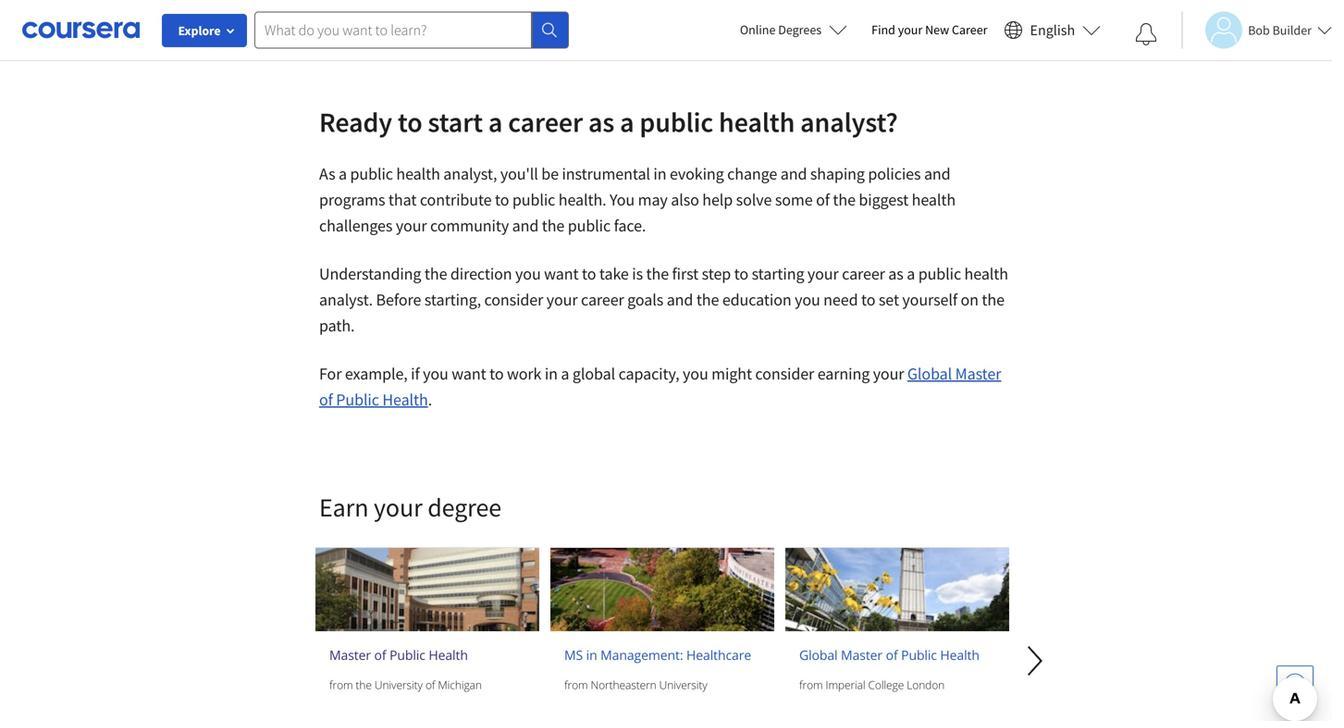 Task type: locate. For each thing, give the bounding box(es) containing it.
as inside understanding the direction you want to take is the first step to starting your career as a public health analyst. before starting, consider your career goals and the education you need to set yourself on the path.
[[889, 263, 904, 284]]

consider right might
[[756, 363, 815, 384]]

2 university from the left
[[660, 677, 708, 692]]

next slide image
[[1014, 639, 1058, 683]]

health down policies
[[912, 189, 956, 210]]

0 vertical spatial career
[[508, 105, 583, 139]]

0 horizontal spatial want
[[452, 363, 487, 384]]

2 vertical spatial career
[[581, 289, 625, 310]]

1 vertical spatial in
[[545, 363, 558, 384]]

direction
[[451, 263, 512, 284]]

university for northeastern
[[660, 677, 708, 692]]

2 horizontal spatial from
[[800, 677, 823, 692]]

university down master of public health
[[375, 677, 423, 692]]

and down first
[[667, 289, 694, 310]]

master up from the university of michigan
[[330, 646, 371, 664]]

in right ms
[[587, 646, 598, 664]]

to left take
[[582, 263, 596, 284]]

1 horizontal spatial as
[[889, 263, 904, 284]]

global master of public health link down understanding the direction you want to take is the first step to starting your career as a public health analyst. before starting, consider your career goals and the education you need to set yourself on the path.
[[319, 363, 1002, 410]]

from down master of public health
[[330, 677, 353, 692]]

global master of public health link up college
[[800, 645, 996, 665]]

need
[[824, 289, 858, 310]]

want right if
[[452, 363, 487, 384]]

public up london
[[902, 646, 938, 664]]

1 vertical spatial global
[[800, 646, 838, 664]]

0 vertical spatial consider
[[485, 289, 544, 310]]

master down on
[[956, 363, 1002, 384]]

of right some
[[816, 189, 830, 210]]

a up yourself
[[907, 263, 916, 284]]

from
[[330, 677, 353, 692], [565, 677, 588, 692], [800, 677, 823, 692]]

goals
[[628, 289, 664, 310]]

from for global
[[800, 677, 823, 692]]

want inside understanding the direction you want to take is the first step to starting your career as a public health analyst. before starting, consider your career goals and the education you need to set yourself on the path.
[[544, 263, 579, 284]]

to left start
[[398, 105, 423, 139]]

ready
[[319, 105, 393, 139]]

in up may at the top of page
[[654, 163, 667, 184]]

from down ms
[[565, 677, 588, 692]]

health
[[719, 105, 795, 139], [397, 163, 440, 184], [912, 189, 956, 210], [965, 263, 1009, 284]]

public down example,
[[336, 389, 379, 410]]

master of public health link
[[330, 645, 526, 665]]

health up on
[[965, 263, 1009, 284]]

a
[[489, 105, 503, 139], [620, 105, 635, 139], [339, 163, 347, 184], [907, 263, 916, 284], [561, 363, 570, 384]]

public up from the university of michigan
[[390, 646, 426, 664]]

as up set
[[889, 263, 904, 284]]

your up the "need"
[[808, 263, 839, 284]]

analyst,
[[444, 163, 497, 184]]

to
[[398, 105, 423, 139], [495, 189, 509, 210], [582, 263, 596, 284], [735, 263, 749, 284], [862, 289, 876, 310], [490, 363, 504, 384]]

from northeastern university
[[565, 677, 708, 692]]

master inside global master of public health
[[956, 363, 1002, 384]]

public up programs
[[350, 163, 393, 184]]

global master of public health down understanding the direction you want to take is the first step to starting your career as a public health analyst. before starting, consider your career goals and the education you need to set yourself on the path.
[[319, 363, 1002, 410]]

1 horizontal spatial university
[[660, 677, 708, 692]]

global down yourself
[[908, 363, 953, 384]]

0 vertical spatial as
[[589, 105, 615, 139]]

in
[[654, 163, 667, 184], [545, 363, 558, 384], [587, 646, 598, 664]]

healthcare
[[687, 646, 752, 664]]

of up from the university of michigan
[[374, 646, 387, 664]]

1 horizontal spatial master
[[841, 646, 883, 664]]

1 horizontal spatial from
[[565, 677, 588, 692]]

1 university from the left
[[375, 677, 423, 692]]

your
[[374, 491, 423, 523]]

you left the "need"
[[795, 289, 821, 310]]

want for work
[[452, 363, 487, 384]]

1 vertical spatial as
[[889, 263, 904, 284]]

master up from imperial college london
[[841, 646, 883, 664]]

help
[[703, 189, 733, 210]]

0 horizontal spatial from
[[330, 677, 353, 692]]

the down step
[[697, 289, 720, 310]]

education
[[723, 289, 792, 310]]

shaping
[[811, 163, 865, 184]]

explore button
[[162, 14, 247, 47]]

as a public health analyst, you'll be instrumental in evoking change and shaping policies and programs that contribute to public health. you may also help solve some of the biggest health challenges your community and the public face.
[[319, 163, 956, 236]]

consider down direction
[[485, 289, 544, 310]]

to left set
[[862, 289, 876, 310]]

1 horizontal spatial want
[[544, 263, 579, 284]]

public up evoking
[[640, 105, 714, 139]]

health up london
[[941, 646, 980, 664]]

as up instrumental
[[589, 105, 615, 139]]

ms
[[565, 646, 583, 664]]

2 horizontal spatial master
[[956, 363, 1002, 384]]

public down you'll
[[513, 189, 556, 210]]

from left imperial
[[800, 677, 823, 692]]

0 horizontal spatial in
[[545, 363, 558, 384]]

is
[[632, 263, 643, 284]]

2 horizontal spatial health
[[941, 646, 980, 664]]

online
[[740, 21, 776, 38]]

global master of public health up college
[[800, 646, 980, 664]]

global up imperial
[[800, 646, 838, 664]]

health
[[383, 389, 428, 410], [429, 646, 468, 664], [941, 646, 980, 664]]

university down ms in management: healthcare 'link'
[[660, 677, 708, 692]]

the
[[833, 189, 856, 210], [542, 215, 565, 236], [425, 263, 447, 284], [647, 263, 669, 284], [697, 289, 720, 310], [982, 289, 1005, 310], [356, 677, 372, 692]]

degree
[[428, 491, 502, 523]]

0 vertical spatial want
[[544, 263, 579, 284]]

your right the earning
[[874, 363, 905, 384]]

builder
[[1273, 22, 1313, 38]]

career
[[508, 105, 583, 139], [842, 263, 886, 284], [581, 289, 625, 310]]

your down that
[[396, 215, 427, 236]]

online degrees
[[740, 21, 822, 38]]

analyst?
[[801, 105, 898, 139]]

find your new career link
[[863, 19, 997, 42]]

public
[[336, 389, 379, 410], [390, 646, 426, 664], [902, 646, 938, 664]]

global master of public health inside earn your degree carousel element
[[800, 646, 980, 664]]

from imperial college london
[[800, 677, 945, 692]]

0 horizontal spatial public
[[336, 389, 379, 410]]

help center image
[[1285, 673, 1307, 695]]

to inside as a public health analyst, you'll be instrumental in evoking change and shaping policies and programs that contribute to public health. you may also help solve some of the biggest health challenges your community and the public face.
[[495, 189, 509, 210]]

2 horizontal spatial in
[[654, 163, 667, 184]]

0 horizontal spatial as
[[589, 105, 615, 139]]

a inside as a public health analyst, you'll be instrumental in evoking change and shaping policies and programs that contribute to public health. you may also help solve some of the biggest health challenges your community and the public face.
[[339, 163, 347, 184]]

biggest
[[859, 189, 909, 210]]

you
[[516, 263, 541, 284], [795, 289, 821, 310], [423, 363, 449, 384], [683, 363, 709, 384]]

global inside earn your degree carousel element
[[800, 646, 838, 664]]

0 horizontal spatial global
[[800, 646, 838, 664]]

global master of public health
[[319, 363, 1002, 410], [800, 646, 980, 664]]

health up change
[[719, 105, 795, 139]]

1 vertical spatial global master of public health
[[800, 646, 980, 664]]

consider
[[485, 289, 544, 310], [756, 363, 815, 384]]

yourself
[[903, 289, 958, 310]]

from the university of michigan
[[330, 677, 482, 692]]

master
[[956, 363, 1002, 384], [330, 646, 371, 664], [841, 646, 883, 664]]

1 vertical spatial want
[[452, 363, 487, 384]]

and
[[781, 163, 807, 184], [925, 163, 951, 184], [512, 215, 539, 236], [667, 289, 694, 310]]

health down if
[[383, 389, 428, 410]]

for
[[319, 363, 342, 384]]

a right start
[[489, 105, 503, 139]]

want left take
[[544, 263, 579, 284]]

degrees
[[779, 21, 822, 38]]

of left michigan at bottom
[[426, 677, 435, 692]]

to down you'll
[[495, 189, 509, 210]]

public
[[640, 105, 714, 139], [350, 163, 393, 184], [513, 189, 556, 210], [568, 215, 611, 236], [919, 263, 962, 284]]

1 horizontal spatial global
[[908, 363, 953, 384]]

health up michigan at bottom
[[429, 646, 468, 664]]

university
[[375, 677, 423, 692], [660, 677, 708, 692]]

your right find
[[899, 21, 923, 38]]

of
[[816, 189, 830, 210], [319, 389, 333, 410], [374, 646, 387, 664], [886, 646, 898, 664], [426, 677, 435, 692]]

1 vertical spatial consider
[[756, 363, 815, 384]]

None search field
[[255, 12, 569, 49]]

instrumental
[[562, 163, 651, 184]]

and inside understanding the direction you want to take is the first step to starting your career as a public health analyst. before starting, consider your career goals and the education you need to set yourself on the path.
[[667, 289, 694, 310]]

community
[[430, 215, 509, 236]]

for example, if you want to work in a global capacity, you might consider earning your
[[319, 363, 908, 384]]

london
[[907, 677, 945, 692]]

face.
[[614, 215, 646, 236]]

career up 'be'
[[508, 105, 583, 139]]

you right if
[[423, 363, 449, 384]]

0 vertical spatial global master of public health link
[[319, 363, 1002, 410]]

2 from from the left
[[565, 677, 588, 692]]

0 horizontal spatial university
[[375, 677, 423, 692]]

master of public health
[[330, 646, 468, 664]]

health up that
[[397, 163, 440, 184]]

the up starting,
[[425, 263, 447, 284]]

find
[[872, 21, 896, 38]]

as
[[589, 105, 615, 139], [889, 263, 904, 284]]

in right work
[[545, 363, 558, 384]]

1 horizontal spatial health
[[429, 646, 468, 664]]

you
[[610, 189, 635, 210]]

want
[[544, 263, 579, 284], [452, 363, 487, 384]]

college
[[869, 677, 905, 692]]

public up yourself
[[919, 263, 962, 284]]

career up the "need"
[[842, 263, 886, 284]]

northeastern university image
[[551, 548, 775, 631]]

3 from from the left
[[800, 677, 823, 692]]

career down take
[[581, 289, 625, 310]]

1 horizontal spatial public
[[390, 646, 426, 664]]

What do you want to learn? text field
[[255, 12, 532, 49]]

earn your degree
[[319, 491, 502, 523]]

in inside ms in management: healthcare 'link'
[[587, 646, 598, 664]]

you'll
[[501, 163, 539, 184]]

0 vertical spatial in
[[654, 163, 667, 184]]

the inside earn your degree carousel element
[[356, 677, 372, 692]]

a right 'as'
[[339, 163, 347, 184]]

health inside understanding the direction you want to take is the first step to starting your career as a public health analyst. before starting, consider your career goals and the education you need to set yourself on the path.
[[965, 263, 1009, 284]]

2 vertical spatial in
[[587, 646, 598, 664]]

university for the
[[375, 677, 423, 692]]

the down master of public health
[[356, 677, 372, 692]]

of inside as a public health analyst, you'll be instrumental in evoking change and shaping policies and programs that contribute to public health. you may also help solve some of the biggest health challenges your community and the public face.
[[816, 189, 830, 210]]

0 horizontal spatial consider
[[485, 289, 544, 310]]

solve
[[737, 189, 772, 210]]

1 horizontal spatial in
[[587, 646, 598, 664]]



Task type: vqa. For each thing, say whether or not it's contained in the screenshot.
"Health" inside Master of Public Health link
yes



Task type: describe. For each thing, give the bounding box(es) containing it.
a left the 'global'
[[561, 363, 570, 384]]

your up the 'global'
[[547, 289, 578, 310]]

contribute
[[420, 189, 492, 210]]

1 from from the left
[[330, 677, 353, 692]]

change
[[728, 163, 778, 184]]

work
[[507, 363, 542, 384]]

2 horizontal spatial public
[[902, 646, 938, 664]]

if
[[411, 363, 420, 384]]

show notifications image
[[1136, 23, 1158, 45]]

bob
[[1249, 22, 1271, 38]]

online degrees button
[[726, 9, 863, 50]]

as
[[319, 163, 336, 184]]

on
[[961, 289, 979, 310]]

policies
[[869, 163, 921, 184]]

may
[[638, 189, 668, 210]]

of down for at bottom left
[[319, 389, 333, 410]]

imperial college london image
[[786, 548, 1010, 631]]

1 horizontal spatial consider
[[756, 363, 815, 384]]

0 vertical spatial global master of public health
[[319, 363, 1002, 410]]

and right policies
[[925, 163, 951, 184]]

bob builder button
[[1182, 12, 1333, 49]]

coursera image
[[22, 15, 140, 45]]

earn your degree carousel element
[[305, 435, 1251, 721]]

you left might
[[683, 363, 709, 384]]

from for ms
[[565, 677, 588, 692]]

health.
[[559, 189, 607, 210]]

the down shaping
[[833, 189, 856, 210]]

before
[[376, 289, 421, 310]]

a inside understanding the direction you want to take is the first step to starting your career as a public health analyst. before starting, consider your career goals and the education you need to set yourself on the path.
[[907, 263, 916, 284]]

public down health.
[[568, 215, 611, 236]]

career
[[952, 21, 988, 38]]

evoking
[[670, 163, 724, 184]]

northeastern
[[591, 677, 657, 692]]

english
[[1031, 21, 1076, 39]]

that
[[389, 189, 417, 210]]

path.
[[319, 315, 355, 336]]

and up some
[[781, 163, 807, 184]]

start
[[428, 105, 483, 139]]

challenges
[[319, 215, 393, 236]]

in inside as a public health analyst, you'll be instrumental in evoking change and shaping policies and programs that contribute to public health. you may also help solve some of the biggest health challenges your community and the public face.
[[654, 163, 667, 184]]

a up instrumental
[[620, 105, 635, 139]]

understanding the direction you want to take is the first step to starting your career as a public health analyst. before starting, consider your career goals and the education you need to set yourself on the path.
[[319, 263, 1009, 336]]

university of michigan image
[[316, 548, 540, 631]]

the down health.
[[542, 215, 565, 236]]

set
[[879, 289, 900, 310]]

michigan
[[438, 677, 482, 692]]

0 horizontal spatial health
[[383, 389, 428, 410]]

and down you'll
[[512, 215, 539, 236]]

bob builder
[[1249, 22, 1313, 38]]

also
[[671, 189, 700, 210]]

0 horizontal spatial master
[[330, 646, 371, 664]]

programs
[[319, 189, 385, 210]]

imperial
[[826, 677, 866, 692]]

starting,
[[425, 289, 481, 310]]

starting
[[752, 263, 805, 284]]

management:
[[601, 646, 684, 664]]

earn
[[319, 491, 369, 523]]

want for take
[[544, 263, 579, 284]]

might
[[712, 363, 752, 384]]

find your new career
[[872, 21, 988, 38]]

of up college
[[886, 646, 898, 664]]

your inside as a public health analyst, you'll be instrumental in evoking change and shaping policies and programs that contribute to public health. you may also help solve some of the biggest health challenges your community and the public face.
[[396, 215, 427, 236]]

public inside understanding the direction you want to take is the first step to starting your career as a public health analyst. before starting, consider your career goals and the education you need to set yourself on the path.
[[919, 263, 962, 284]]

some
[[776, 189, 813, 210]]

english button
[[997, 0, 1109, 60]]

capacity,
[[619, 363, 680, 384]]

ms in management: healthcare link
[[565, 645, 761, 665]]

explore
[[178, 22, 221, 39]]

understanding
[[319, 263, 422, 284]]

1 vertical spatial career
[[842, 263, 886, 284]]

to right step
[[735, 263, 749, 284]]

take
[[600, 263, 629, 284]]

be
[[542, 163, 559, 184]]

step
[[702, 263, 731, 284]]

to left work
[[490, 363, 504, 384]]

0 vertical spatial global
[[908, 363, 953, 384]]

first
[[672, 263, 699, 284]]

the right is
[[647, 263, 669, 284]]

.
[[428, 389, 432, 410]]

example,
[[345, 363, 408, 384]]

ready to start a career as a public health analyst?
[[319, 105, 904, 139]]

you right direction
[[516, 263, 541, 284]]

new
[[926, 21, 950, 38]]

1 vertical spatial global master of public health link
[[800, 645, 996, 665]]

earning
[[818, 363, 870, 384]]

the right on
[[982, 289, 1005, 310]]

analyst.
[[319, 289, 373, 310]]

consider inside understanding the direction you want to take is the first step to starting your career as a public health analyst. before starting, consider your career goals and the education you need to set yourself on the path.
[[485, 289, 544, 310]]

global
[[573, 363, 616, 384]]

ms in management: healthcare
[[565, 646, 752, 664]]



